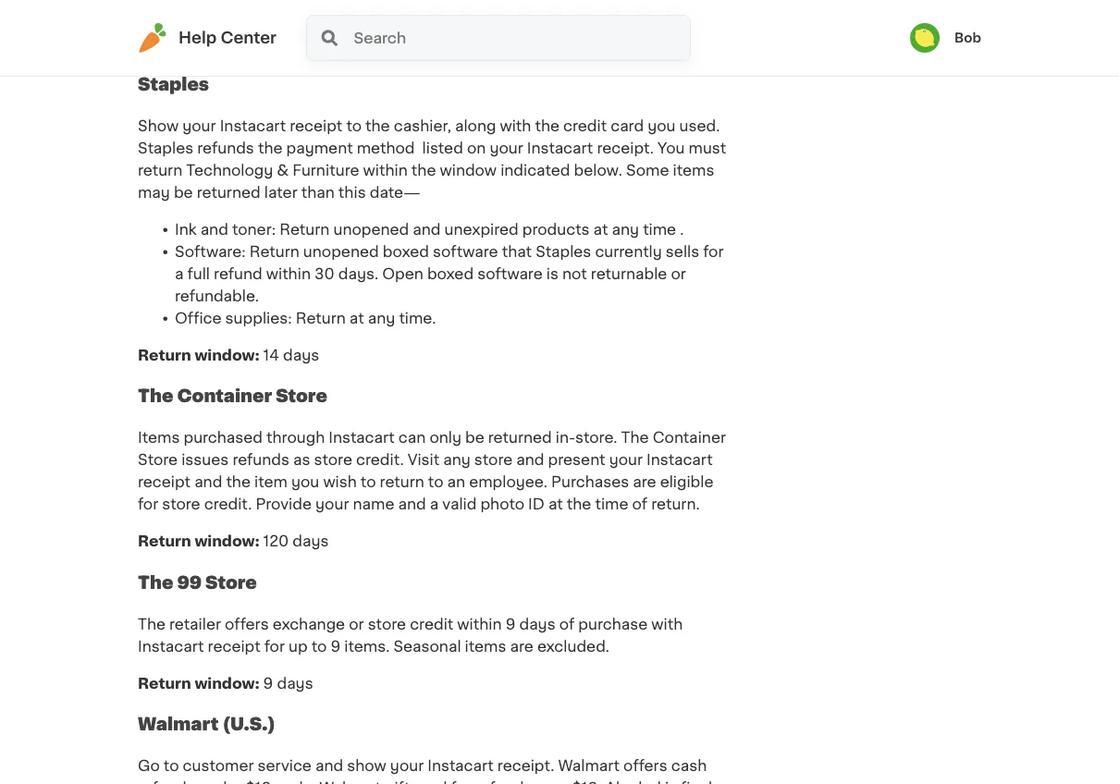 Task type: vqa. For each thing, say whether or not it's contained in the screenshot.
prices on the top of page
no



Task type: locate. For each thing, give the bounding box(es) containing it.
0 vertical spatial items
[[673, 163, 714, 177]]

0 vertical spatial credit.
[[356, 453, 404, 467]]

for inside items purchased through instacart can only be returned in-store. the container store issues refunds as store credit. visit any store and present your instacart receipt and the item you wish to return to an employee. purchases are eligible for store credit. provide your name and a valid photo id at the time of return.
[[138, 497, 158, 512]]

or up items.
[[349, 617, 364, 632]]

1 vertical spatial be
[[465, 430, 484, 445]]

with inside show your instacart receipt to the cashier, along with the credit card you used. staples refunds the payment method  listed on your instacart receipt. you must return technology & furniture within the window indicated below. some items may be returned later than this date—
[[500, 118, 531, 133]]

2 horizontal spatial within
[[457, 617, 502, 632]]

1 horizontal spatial any
[[443, 453, 471, 467]]

30 left days.
[[315, 266, 335, 281]]

any left "time."
[[368, 311, 395, 325]]

refundable.
[[175, 288, 259, 303]]

credit up below. at the top of the page
[[563, 118, 607, 133]]

1 vertical spatial return
[[380, 475, 424, 490]]

0 horizontal spatial receipt
[[138, 475, 191, 490]]

1 horizontal spatial items
[[673, 163, 714, 177]]

window: for 14
[[195, 348, 260, 362]]

1 horizontal spatial credit.
[[356, 453, 404, 467]]

1 vertical spatial are
[[510, 639, 533, 654]]

your up gift
[[390, 759, 424, 773]]

any up an
[[443, 453, 471, 467]]

full
[[187, 266, 210, 281]]

user avatar image
[[910, 23, 940, 53]]

1 vertical spatial is
[[665, 781, 677, 784]]

indicated
[[500, 163, 570, 177]]

along
[[455, 118, 496, 133]]

a
[[175, 266, 184, 281], [430, 497, 439, 512], [307, 781, 316, 784]]

0 horizontal spatial store
[[138, 453, 178, 467]]

1 horizontal spatial walmart
[[319, 781, 381, 784]]

on
[[467, 140, 486, 155]]

staples down show
[[138, 140, 193, 155]]

days
[[287, 35, 323, 50], [283, 348, 319, 362], [293, 534, 329, 549], [519, 617, 555, 632], [277, 676, 313, 691]]

1 vertical spatial walmart
[[558, 759, 620, 773]]

0 horizontal spatial be
[[174, 185, 193, 200]]

of up the excluded.
[[559, 617, 575, 632]]

with right along
[[500, 118, 531, 133]]

software down 'unexpired' at the top
[[433, 244, 498, 259]]

refunds up technology
[[197, 140, 254, 155]]

0 vertical spatial of
[[632, 497, 648, 512]]

listed
[[422, 140, 463, 155]]

are up return.
[[633, 475, 656, 490]]

return window: 9 days
[[138, 676, 313, 691]]

1 horizontal spatial offers
[[623, 759, 667, 773]]

the 99 store
[[138, 574, 257, 591]]

0 vertical spatial receipt
[[290, 118, 342, 133]]

unexpired
[[444, 222, 519, 237]]

at right id
[[548, 497, 563, 512]]

days right '120'
[[293, 534, 329, 549]]

the up "&"
[[258, 140, 283, 155]]

store down return window: 120 days
[[205, 574, 257, 591]]

1 horizontal spatial 30
[[315, 266, 335, 281]]

1 vertical spatial time
[[595, 497, 628, 512]]

1 horizontal spatial or
[[671, 266, 686, 281]]

3 window: from the top
[[195, 534, 260, 549]]

you down the as
[[291, 475, 319, 490]]

or down sells
[[671, 266, 686, 281]]

software down that on the top left of the page
[[477, 266, 543, 281]]

0 horizontal spatial 30
[[263, 35, 283, 50]]

0 horizontal spatial items
[[465, 639, 506, 654]]

within inside ink and toner: return unopened and unexpired products at any time . software: return unopened boxed software that staples currently sells for a full refund within 30 days. open boxed software is not returnable or refundable. office supplies: return at any time.
[[266, 266, 311, 281]]

for right gift
[[451, 781, 471, 784]]

unopened up days.
[[303, 244, 379, 259]]

only
[[429, 430, 461, 445]]

receipt. up over
[[497, 759, 554, 773]]

for
[[703, 244, 724, 259], [138, 497, 158, 512], [264, 639, 285, 654], [451, 781, 471, 784]]

time inside items purchased through instacart can only be returned in-store. the container store issues refunds as store credit. visit any store and present your instacart receipt and the item you wish to return to an employee. purchases are eligible for store credit. provide your name and a valid photo id at the time of return.
[[595, 497, 628, 512]]

receipt. up some
[[597, 140, 654, 155]]

store up 'wish'
[[314, 453, 352, 467]]

returned left in-
[[488, 430, 552, 445]]

alcohol
[[605, 781, 661, 784]]

1 vertical spatial of
[[559, 617, 575, 632]]

credit.
[[356, 453, 404, 467], [204, 497, 252, 512]]

show
[[138, 118, 179, 133]]

0 vertical spatial is
[[546, 266, 559, 281]]

for left up
[[264, 639, 285, 654]]

currently
[[595, 244, 662, 259]]

1 horizontal spatial card
[[611, 118, 644, 133]]

offers right retailer
[[225, 617, 269, 632]]

1 vertical spatial staples
[[138, 140, 193, 155]]

1 window: from the top
[[195, 35, 260, 50]]

0 vertical spatial are
[[633, 475, 656, 490]]

1 vertical spatial receipt
[[138, 475, 191, 490]]

receipt up return window: 9 days
[[208, 639, 260, 654]]

2 vertical spatial staples
[[536, 244, 591, 259]]

credit. down can
[[356, 453, 404, 467]]

your right on
[[490, 140, 523, 155]]

and up employee.
[[516, 453, 544, 467]]

1 vertical spatial 30
[[315, 266, 335, 281]]

days up the excluded.
[[519, 617, 555, 632]]

and right name
[[398, 497, 426, 512]]

1 vertical spatial credit.
[[204, 497, 252, 512]]

2 horizontal spatial at
[[593, 222, 608, 237]]

card inside go to customer service and show your instacart receipt. walmart offers cash refunds under $10 and a walmart gift card for refunds over $10. alcohol is fina
[[414, 781, 447, 784]]

within right refund
[[266, 266, 311, 281]]

time down the purchases
[[595, 497, 628, 512]]

2 vertical spatial receipt
[[208, 639, 260, 654]]

receipt inside items purchased through instacart can only be returned in-store. the container store issues refunds as store credit. visit any store and present your instacart receipt and the item you wish to return to an employee. purchases are eligible for store credit. provide your name and a valid photo id at the time of return.
[[138, 475, 191, 490]]

store down items
[[138, 453, 178, 467]]

the
[[365, 118, 390, 133], [535, 118, 560, 133], [258, 140, 283, 155], [411, 163, 436, 177], [226, 475, 251, 490], [567, 497, 591, 512]]

the left 99
[[138, 574, 173, 591]]

unopened down this
[[333, 222, 409, 237]]

items
[[673, 163, 714, 177], [465, 639, 506, 654]]

go to customer service and show your instacart receipt. walmart offers cash refunds under $10 and a walmart gift card for refunds over $10. alcohol is fina
[[138, 759, 712, 784]]

return up may
[[138, 163, 182, 177]]

are left the excluded.
[[510, 639, 533, 654]]

days for return window: 30 days
[[287, 35, 323, 50]]

1 horizontal spatial time
[[643, 222, 676, 237]]

credit
[[563, 118, 607, 133], [410, 617, 453, 632]]

store up 'through'
[[276, 388, 327, 405]]

the down the purchases
[[567, 497, 591, 512]]

0 vertical spatial credit
[[563, 118, 607, 133]]

in-
[[556, 430, 575, 445]]

days for return window: 9 days
[[277, 676, 313, 691]]

window:
[[195, 35, 260, 50], [195, 348, 260, 362], [195, 534, 260, 549], [195, 676, 260, 691]]

30 right help
[[263, 35, 283, 50]]

at up currently at right top
[[593, 222, 608, 237]]

bob link
[[910, 23, 981, 53]]

refunds up item
[[232, 453, 289, 467]]

window: for 9
[[195, 676, 260, 691]]

open
[[382, 266, 423, 281]]

the up indicated
[[535, 118, 560, 133]]

return inside items purchased through instacart can only be returned in-store. the container store issues refunds as store credit. visit any store and present your instacart receipt and the item you wish to return to an employee. purchases are eligible for store credit. provide your name and a valid photo id at the time of return.
[[380, 475, 424, 490]]

within inside show your instacart receipt to the cashier, along with the credit card you used. staples refunds the payment method  listed on your instacart receipt. you must return technology & furniture within the window indicated below. some items may be returned later than this date—
[[363, 163, 408, 177]]

2 horizontal spatial a
[[430, 497, 439, 512]]

the inside the retailer offers exchange or store credit within 9 days of purchase with instacart receipt for up to 9 items. seasonal items are excluded.
[[138, 617, 166, 632]]

credit inside show your instacart receipt to the cashier, along with the credit card you used. staples refunds the payment method  listed on your instacart receipt. you must return technology & furniture within the window indicated below. some items may be returned later than this date—
[[563, 118, 607, 133]]

or inside ink and toner: return unopened and unexpired products at any time . software: return unopened boxed software that staples currently sells for a full refund within 30 days. open boxed software is not returnable or refundable. office supplies: return at any time.
[[671, 266, 686, 281]]

1 horizontal spatial receipt
[[208, 639, 260, 654]]

returned down technology
[[197, 185, 261, 200]]

container up eligible
[[653, 430, 726, 445]]

days down up
[[277, 676, 313, 691]]

the left retailer
[[138, 617, 166, 632]]

1 horizontal spatial with
[[651, 617, 683, 632]]

1 vertical spatial within
[[266, 266, 311, 281]]

1 horizontal spatial returned
[[488, 430, 552, 445]]

up
[[289, 639, 308, 654]]

walmart up go at bottom left
[[138, 716, 219, 733]]

0 horizontal spatial you
[[291, 475, 319, 490]]

instacart
[[220, 118, 286, 133], [527, 140, 593, 155], [329, 430, 395, 445], [647, 453, 713, 467], [138, 639, 204, 654], [428, 759, 494, 773]]

container
[[177, 388, 272, 405], [653, 430, 726, 445]]

furniture
[[293, 163, 359, 177]]

items purchased through instacart can only be returned in-store. the container store issues refunds as store credit. visit any store and present your instacart receipt and the item you wish to return to an employee. purchases are eligible for store credit. provide your name and a valid photo id at the time of return.
[[138, 430, 726, 512]]

2 vertical spatial store
[[205, 574, 257, 591]]

1 vertical spatial or
[[349, 617, 364, 632]]

boxed
[[383, 244, 429, 259], [427, 266, 474, 281]]

offers
[[225, 617, 269, 632], [623, 759, 667, 773]]

1 vertical spatial store
[[138, 453, 178, 467]]

than
[[301, 185, 335, 200]]

2 vertical spatial a
[[307, 781, 316, 784]]

4 window: from the top
[[195, 676, 260, 691]]

you inside items purchased through instacart can only be returned in-store. the container store issues refunds as store credit. visit any store and present your instacart receipt and the item you wish to return to an employee. purchases are eligible for store credit. provide your name and a valid photo id at the time of return.
[[291, 475, 319, 490]]

are
[[633, 475, 656, 490], [510, 639, 533, 654]]

2 vertical spatial at
[[548, 497, 563, 512]]

1 vertical spatial returned
[[488, 430, 552, 445]]

0 vertical spatial you
[[648, 118, 676, 133]]

boxed right open
[[427, 266, 474, 281]]

with right "purchase"
[[651, 617, 683, 632]]

with
[[500, 118, 531, 133], [651, 617, 683, 632]]

card
[[611, 118, 644, 133], [414, 781, 447, 784]]

walmart down show
[[319, 781, 381, 784]]

container down "return window: 14 days" at top
[[177, 388, 272, 405]]

2 vertical spatial any
[[443, 453, 471, 467]]

at down days.
[[349, 311, 364, 325]]

days right the center
[[287, 35, 323, 50]]

to right up
[[311, 639, 327, 654]]

is down cash
[[665, 781, 677, 784]]

1 vertical spatial container
[[653, 430, 726, 445]]

a left the full
[[175, 266, 184, 281]]

return inside show your instacart receipt to the cashier, along with the credit card you used. staples refunds the payment method  listed on your instacart receipt. you must return technology & furniture within the window indicated below. some items may be returned later than this date—
[[138, 163, 182, 177]]

0 horizontal spatial credit
[[410, 617, 453, 632]]

0 horizontal spatial returned
[[197, 185, 261, 200]]

0 vertical spatial within
[[363, 163, 408, 177]]

credit inside the retailer offers exchange or store credit within 9 days of purchase with instacart receipt for up to 9 items. seasonal items are excluded.
[[410, 617, 453, 632]]

1 horizontal spatial store
[[205, 574, 257, 591]]

ink
[[175, 222, 197, 237]]

2 window: from the top
[[195, 348, 260, 362]]

is
[[546, 266, 559, 281], [665, 781, 677, 784]]

credit up seasonal
[[410, 617, 453, 632]]

0 vertical spatial offers
[[225, 617, 269, 632]]

items inside the retailer offers exchange or store credit within 9 days of purchase with instacart receipt for up to 9 items. seasonal items are excluded.
[[465, 639, 506, 654]]

employee.
[[469, 475, 547, 490]]

be inside show your instacart receipt to the cashier, along with the credit card you used. staples refunds the payment method  listed on your instacart receipt. you must return technology & furniture within the window indicated below. some items may be returned later than this date—
[[174, 185, 193, 200]]

1 vertical spatial credit
[[410, 617, 453, 632]]

are inside the retailer offers exchange or store credit within 9 days of purchase with instacart receipt for up to 9 items. seasonal items are excluded.
[[510, 639, 533, 654]]

any up currently at right top
[[612, 222, 639, 237]]

0 vertical spatial staples
[[138, 75, 209, 93]]

any
[[612, 222, 639, 237], [368, 311, 395, 325], [443, 453, 471, 467]]

2 horizontal spatial any
[[612, 222, 639, 237]]

offers up alcohol
[[623, 759, 667, 773]]

to up name
[[361, 475, 376, 490]]

or inside the retailer offers exchange or store credit within 9 days of purchase with instacart receipt for up to 9 items. seasonal items are excluded.
[[349, 617, 364, 632]]

time left .
[[643, 222, 676, 237]]

2 vertical spatial walmart
[[319, 781, 381, 784]]

$10
[[246, 781, 271, 784]]

0 vertical spatial returned
[[197, 185, 261, 200]]

2 horizontal spatial store
[[276, 388, 327, 405]]

receipt down items
[[138, 475, 191, 490]]

items down must
[[673, 163, 714, 177]]

returned
[[197, 185, 261, 200], [488, 430, 552, 445]]

store
[[314, 453, 352, 467], [474, 453, 513, 467], [162, 497, 200, 512], [368, 617, 406, 632]]

return window: 30 days
[[138, 35, 323, 50]]

within up date—
[[363, 163, 408, 177]]

the right store.
[[621, 430, 649, 445]]

at
[[593, 222, 608, 237], [349, 311, 364, 325], [548, 497, 563, 512]]

1 horizontal spatial within
[[363, 163, 408, 177]]

staples up show
[[138, 75, 209, 93]]

receipt inside the retailer offers exchange or store credit within 9 days of purchase with instacart receipt for up to 9 items. seasonal items are excluded.
[[208, 639, 260, 654]]

0 horizontal spatial is
[[546, 266, 559, 281]]

2 vertical spatial 9
[[263, 676, 273, 691]]

the
[[138, 388, 173, 405], [621, 430, 649, 445], [138, 574, 173, 591], [138, 617, 166, 632]]

your
[[182, 118, 216, 133], [490, 140, 523, 155], [609, 453, 643, 467], [315, 497, 349, 512], [390, 759, 424, 773]]

99
[[177, 574, 202, 591]]

instacart inside the retailer offers exchange or store credit within 9 days of purchase with instacart receipt for up to 9 items. seasonal items are excluded.
[[138, 639, 204, 654]]

this
[[338, 185, 366, 200]]

0 horizontal spatial receipt.
[[497, 759, 554, 773]]

store up items.
[[368, 617, 406, 632]]

be right only
[[465, 430, 484, 445]]

refunds
[[197, 140, 254, 155], [232, 453, 289, 467], [138, 781, 195, 784], [475, 781, 532, 784]]

1 horizontal spatial are
[[633, 475, 656, 490]]

item
[[254, 475, 288, 490]]

walmart up $10.
[[558, 759, 620, 773]]

card right gift
[[414, 781, 447, 784]]

a left valid at the left bottom of the page
[[430, 497, 439, 512]]

or
[[671, 266, 686, 281], [349, 617, 364, 632]]

credit. up return window: 120 days
[[204, 497, 252, 512]]

0 vertical spatial or
[[671, 266, 686, 281]]

store for the 99 store
[[205, 574, 257, 591]]

toner:
[[232, 222, 276, 237]]

1 horizontal spatial at
[[548, 497, 563, 512]]

0 horizontal spatial a
[[175, 266, 184, 281]]

1 vertical spatial offers
[[623, 759, 667, 773]]

of left return.
[[632, 497, 648, 512]]

0 horizontal spatial container
[[177, 388, 272, 405]]

receipt up payment
[[290, 118, 342, 133]]

0 horizontal spatial of
[[559, 617, 575, 632]]

0 vertical spatial 30
[[263, 35, 283, 50]]

0 horizontal spatial offers
[[225, 617, 269, 632]]

instacart inside go to customer service and show your instacart receipt. walmart offers cash refunds under $10 and a walmart gift card for refunds over $10. alcohol is fina
[[428, 759, 494, 773]]

1 horizontal spatial container
[[653, 430, 726, 445]]

items right seasonal
[[465, 639, 506, 654]]

you
[[648, 118, 676, 133], [291, 475, 319, 490]]

0 horizontal spatial within
[[266, 266, 311, 281]]

receipt inside show your instacart receipt to the cashier, along with the credit card you used. staples refunds the payment method  listed on your instacart receipt. you must return technology & furniture within the window indicated below. some items may be returned later than this date—
[[290, 118, 342, 133]]

within up seasonal
[[457, 617, 502, 632]]

used.
[[679, 118, 720, 133]]

0 vertical spatial receipt.
[[597, 140, 654, 155]]

can
[[398, 430, 426, 445]]

the for the retailer offers exchange or store credit within 9 days of purchase with instacart receipt for up to 9 items. seasonal items are excluded.
[[138, 617, 166, 632]]

go
[[138, 759, 160, 773]]

1 horizontal spatial be
[[465, 430, 484, 445]]

2 horizontal spatial 9
[[506, 617, 516, 632]]

office
[[175, 311, 222, 325]]

1 vertical spatial receipt.
[[497, 759, 554, 773]]

to right go at bottom left
[[164, 759, 179, 773]]

within
[[363, 163, 408, 177], [266, 266, 311, 281], [457, 617, 502, 632]]

refunds left over
[[475, 781, 532, 784]]

for inside the retailer offers exchange or store credit within 9 days of purchase with instacart receipt for up to 9 items. seasonal items are excluded.
[[264, 639, 285, 654]]

0 vertical spatial time
[[643, 222, 676, 237]]

receipt
[[290, 118, 342, 133], [138, 475, 191, 490], [208, 639, 260, 654]]

1 vertical spatial unopened
[[303, 244, 379, 259]]

0 vertical spatial any
[[612, 222, 639, 237]]

to
[[346, 118, 362, 133], [361, 475, 376, 490], [428, 475, 443, 490], [311, 639, 327, 654], [164, 759, 179, 773]]

for down items
[[138, 497, 158, 512]]

name
[[353, 497, 394, 512]]

0 vertical spatial card
[[611, 118, 644, 133]]

boxed up open
[[383, 244, 429, 259]]

seasonal
[[393, 639, 461, 654]]

to up payment
[[346, 118, 362, 133]]

2 vertical spatial within
[[457, 617, 502, 632]]

you
[[658, 140, 685, 155]]

0 horizontal spatial return
[[138, 163, 182, 177]]

0 vertical spatial store
[[276, 388, 327, 405]]

card inside show your instacart receipt to the cashier, along with the credit card you used. staples refunds the payment method  listed on your instacart receipt. you must return technology & furniture within the window indicated below. some items may be returned later than this date—
[[611, 118, 644, 133]]

1 vertical spatial items
[[465, 639, 506, 654]]

store.
[[575, 430, 617, 445]]

1 vertical spatial with
[[651, 617, 683, 632]]

is left not
[[546, 266, 559, 281]]

your right show
[[182, 118, 216, 133]]

you up you
[[648, 118, 676, 133]]



Task type: describe. For each thing, give the bounding box(es) containing it.
that
[[502, 244, 532, 259]]

the for the container store
[[138, 388, 173, 405]]

window
[[440, 163, 497, 177]]

under
[[199, 781, 242, 784]]

provide
[[256, 497, 312, 512]]

show
[[347, 759, 386, 773]]

returnable
[[591, 266, 667, 281]]

help
[[178, 30, 217, 46]]

to inside the retailer offers exchange or store credit within 9 days of purchase with instacart receipt for up to 9 items. seasonal items are excluded.
[[311, 639, 327, 654]]

a inside go to customer service and show your instacart receipt. walmart offers cash refunds under $10 and a walmart gift card for refunds over $10. alcohol is fina
[[307, 781, 316, 784]]

help center link
[[138, 23, 277, 53]]

120
[[263, 534, 289, 549]]

days.
[[338, 266, 378, 281]]

refunds down go at bottom left
[[138, 781, 195, 784]]

bob
[[954, 31, 981, 44]]

and left show
[[315, 759, 343, 773]]

within inside the retailer offers exchange or store credit within 9 days of purchase with instacart receipt for up to 9 items. seasonal items are excluded.
[[457, 617, 502, 632]]

0 horizontal spatial walmart
[[138, 716, 219, 733]]

through
[[266, 430, 325, 445]]

your inside go to customer service and show your instacart receipt. walmart offers cash refunds under $10 and a walmart gift card for refunds over $10. alcohol is fina
[[390, 759, 424, 773]]

any inside items purchased through instacart can only be returned in-store. the container store issues refunds as store credit. visit any store and present your instacart receipt and the item you wish to return to an employee. purchases are eligible for store credit. provide your name and a valid photo id at the time of return.
[[443, 453, 471, 467]]

show your instacart receipt to the cashier, along with the credit card you used. staples refunds the payment method  listed on your instacart receipt. you must return technology & furniture within the window indicated below. some items may be returned later than this date—
[[138, 118, 726, 200]]

purchased
[[184, 430, 263, 445]]

refunds inside show your instacart receipt to the cashier, along with the credit card you used. staples refunds the payment method  listed on your instacart receipt. you must return technology & furniture within the window indicated below. some items may be returned later than this date—
[[197, 140, 254, 155]]

your down 'wish'
[[315, 497, 349, 512]]

items
[[138, 430, 180, 445]]

receipt. inside show your instacart receipt to the cashier, along with the credit card you used. staples refunds the payment method  listed on your instacart receipt. you must return technology & furniture within the window indicated below. some items may be returned later than this date—
[[597, 140, 654, 155]]

0 vertical spatial software
[[433, 244, 498, 259]]

sells
[[666, 244, 699, 259]]

walmart (u.s.)
[[138, 716, 276, 733]]

is inside ink and toner: return unopened and unexpired products at any time . software: return unopened boxed software that staples currently sells for a full refund within 30 days. open boxed software is not returnable or refundable. office supplies: return at any time.
[[546, 266, 559, 281]]

0 vertical spatial boxed
[[383, 244, 429, 259]]

(u.s.)
[[222, 716, 276, 733]]

help center
[[178, 30, 277, 46]]

purchases
[[551, 475, 629, 490]]

a inside ink and toner: return unopened and unexpired products at any time . software: return unopened boxed software that staples currently sells for a full refund within 30 days. open boxed software is not returnable or refundable. office supplies: return at any time.
[[175, 266, 184, 281]]

you inside show your instacart receipt to the cashier, along with the credit card you used. staples refunds the payment method  listed on your instacart receipt. you must return technology & furniture within the window indicated below. some items may be returned later than this date—
[[648, 118, 676, 133]]

30 inside ink and toner: return unopened and unexpired products at any time . software: return unopened boxed software that staples currently sells for a full refund within 30 days. open boxed software is not returnable or refundable. office supplies: return at any time.
[[315, 266, 335, 281]]

center
[[220, 30, 277, 46]]

gift
[[385, 781, 410, 784]]

with inside the retailer offers exchange or store credit within 9 days of purchase with instacart receipt for up to 9 items. seasonal items are excluded.
[[651, 617, 683, 632]]

to left an
[[428, 475, 443, 490]]

staples inside ink and toner: return unopened and unexpired products at any time . software: return unopened boxed software that staples currently sells for a full refund within 30 days. open boxed software is not returnable or refundable. office supplies: return at any time.
[[536, 244, 591, 259]]

ink and toner: return unopened and unexpired products at any time . software: return unopened boxed software that staples currently sells for a full refund within 30 days. open boxed software is not returnable or refundable. office supplies: return at any time.
[[175, 222, 724, 325]]

the container store
[[138, 388, 327, 405]]

receipt. inside go to customer service and show your instacart receipt. walmart offers cash refunds under $10 and a walmart gift card for refunds over $10. alcohol is fina
[[497, 759, 554, 773]]

service
[[258, 759, 312, 773]]

time.
[[399, 311, 436, 325]]

customer
[[183, 759, 254, 773]]

store for the container store
[[276, 388, 327, 405]]

payment
[[286, 140, 353, 155]]

returned inside show your instacart receipt to the cashier, along with the credit card you used. staples refunds the payment method  listed on your instacart receipt. you must return technology & furniture within the window indicated below. some items may be returned later than this date—
[[197, 185, 261, 200]]

1 horizontal spatial 9
[[331, 639, 341, 654]]

later
[[264, 185, 297, 200]]

container inside items purchased through instacart can only be returned in-store. the container store issues refunds as store credit. visit any store and present your instacart receipt and the item you wish to return to an employee. purchases are eligible for store credit. provide your name and a valid photo id at the time of return.
[[653, 430, 726, 445]]

technology
[[186, 163, 273, 177]]

over
[[536, 781, 568, 784]]

store down issues
[[162, 497, 200, 512]]

return.
[[651, 497, 700, 512]]

purchase
[[578, 617, 648, 632]]

cashier,
[[394, 118, 451, 133]]

days for return window: 120 days
[[293, 534, 329, 549]]

store up employee.
[[474, 453, 513, 467]]

1 vertical spatial software
[[477, 266, 543, 281]]

must
[[689, 140, 726, 155]]

retailer
[[169, 617, 221, 632]]

supplies:
[[225, 311, 292, 325]]

the left item
[[226, 475, 251, 490]]

id
[[528, 497, 545, 512]]

of inside items purchased through instacart can only be returned in-store. the container store issues refunds as store credit. visit any store and present your instacart receipt and the item you wish to return to an employee. purchases are eligible for store credit. provide your name and a valid photo id at the time of return.
[[632, 497, 648, 512]]

exchange
[[273, 617, 345, 632]]

0 horizontal spatial 9
[[263, 676, 273, 691]]

to inside show your instacart receipt to the cashier, along with the credit card you used. staples refunds the payment method  listed on your instacart receipt. you must return technology & furniture within the window indicated below. some items may be returned later than this date—
[[346, 118, 362, 133]]

0 vertical spatial unopened
[[333, 222, 409, 237]]

items inside show your instacart receipt to the cashier, along with the credit card you used. staples refunds the payment method  listed on your instacart receipt. you must return technology & furniture within the window indicated below. some items may be returned later than this date—
[[673, 163, 714, 177]]

instacart image
[[138, 23, 167, 53]]

not
[[562, 266, 587, 281]]

to inside go to customer service and show your instacart receipt. walmart offers cash refunds under $10 and a walmart gift card for refunds over $10. alcohol is fina
[[164, 759, 179, 773]]

the inside items purchased through instacart can only be returned in-store. the container store issues refunds as store credit. visit any store and present your instacart receipt and the item you wish to return to an employee. purchases are eligible for store credit. provide your name and a valid photo id at the time of return.
[[621, 430, 649, 445]]

products
[[522, 222, 590, 237]]

returned inside items purchased through instacart can only be returned in-store. the container store issues refunds as store credit. visit any store and present your instacart receipt and the item you wish to return to an employee. purchases are eligible for store credit. provide your name and a valid photo id at the time of return.
[[488, 430, 552, 445]]

photo
[[480, 497, 524, 512]]

offers inside the retailer offers exchange or store credit within 9 days of purchase with instacart receipt for up to 9 items. seasonal items are excluded.
[[225, 617, 269, 632]]

return window: 14 days
[[138, 348, 319, 362]]

days for return window: 14 days
[[283, 348, 319, 362]]

some
[[626, 163, 669, 177]]

time inside ink and toner: return unopened and unexpired products at any time . software: return unopened boxed software that staples currently sells for a full refund within 30 days. open boxed software is not returnable or refundable. office supplies: return at any time.
[[643, 222, 676, 237]]

software:
[[175, 244, 246, 259]]

be inside items purchased through instacart can only be returned in-store. the container store issues refunds as store credit. visit any store and present your instacart receipt and the item you wish to return to an employee. purchases are eligible for store credit. provide your name and a valid photo id at the time of return.
[[465, 430, 484, 445]]

below.
[[574, 163, 622, 177]]

refund
[[214, 266, 262, 281]]

and down date—
[[413, 222, 441, 237]]

issues
[[181, 453, 229, 467]]

.
[[680, 222, 684, 237]]

0 vertical spatial container
[[177, 388, 272, 405]]

may
[[138, 185, 170, 200]]

for inside go to customer service and show your instacart receipt. walmart offers cash refunds under $10 and a walmart gift card for refunds over $10. alcohol is fina
[[451, 781, 471, 784]]

date—
[[370, 185, 420, 200]]

Search search field
[[352, 16, 690, 60]]

the down listed on the top of page
[[411, 163, 436, 177]]

excluded.
[[537, 639, 609, 654]]

staples inside show your instacart receipt to the cashier, along with the credit card you used. staples refunds the payment method  listed on your instacart receipt. you must return technology & furniture within the window indicated below. some items may be returned later than this date—
[[138, 140, 193, 155]]

items.
[[344, 639, 390, 654]]

as
[[293, 453, 310, 467]]

and up software:
[[200, 222, 228, 237]]

for inside ink and toner: return unopened and unexpired products at any time . software: return unopened boxed software that staples currently sells for a full refund within 30 days. open boxed software is not returnable or refundable. office supplies: return at any time.
[[703, 244, 724, 259]]

store inside the retailer offers exchange or store credit within 9 days of purchase with instacart receipt for up to 9 items. seasonal items are excluded.
[[368, 617, 406, 632]]

the retailer offers exchange or store credit within 9 days of purchase with instacart receipt for up to 9 items. seasonal items are excluded.
[[138, 617, 683, 654]]

1 vertical spatial boxed
[[427, 266, 474, 281]]

and down issues
[[194, 475, 222, 490]]

1 vertical spatial at
[[349, 311, 364, 325]]

0 vertical spatial 9
[[506, 617, 516, 632]]

present
[[548, 453, 605, 467]]

refunds inside items purchased through instacart can only be returned in-store. the container store issues refunds as store credit. visit any store and present your instacart receipt and the item you wish to return to an employee. purchases are eligible for store credit. provide your name and a valid photo id at the time of return.
[[232, 453, 289, 467]]

the left cashier,
[[365, 118, 390, 133]]

14
[[263, 348, 279, 362]]

window: for 120
[[195, 534, 260, 549]]

and down service
[[275, 781, 303, 784]]

0 vertical spatial at
[[593, 222, 608, 237]]

visit
[[408, 453, 439, 467]]

$10.
[[572, 781, 602, 784]]

store inside items purchased through instacart can only be returned in-store. the container store issues refunds as store credit. visit any store and present your instacart receipt and the item you wish to return to an employee. purchases are eligible for store credit. provide your name and a valid photo id at the time of return.
[[138, 453, 178, 467]]

window: for 30
[[195, 35, 260, 50]]

an
[[447, 475, 465, 490]]

of inside the retailer offers exchange or store credit within 9 days of purchase with instacart receipt for up to 9 items. seasonal items are excluded.
[[559, 617, 575, 632]]

days inside the retailer offers exchange or store credit within 9 days of purchase with instacart receipt for up to 9 items. seasonal items are excluded.
[[519, 617, 555, 632]]

a inside items purchased through instacart can only be returned in-store. the container store issues refunds as store credit. visit any store and present your instacart receipt and the item you wish to return to an employee. purchases are eligible for store credit. provide your name and a valid photo id at the time of return.
[[430, 497, 439, 512]]

2 horizontal spatial walmart
[[558, 759, 620, 773]]

are inside items purchased through instacart can only be returned in-store. the container store issues refunds as store credit. visit any store and present your instacart receipt and the item you wish to return to an employee. purchases are eligible for store credit. provide your name and a valid photo id at the time of return.
[[633, 475, 656, 490]]

offers inside go to customer service and show your instacart receipt. walmart offers cash refunds under $10 and a walmart gift card for refunds over $10. alcohol is fina
[[623, 759, 667, 773]]

cash
[[671, 759, 707, 773]]

return window: 120 days
[[138, 534, 329, 549]]

0 horizontal spatial credit.
[[204, 497, 252, 512]]

at inside items purchased through instacart can only be returned in-store. the container store issues refunds as store credit. visit any store and present your instacart receipt and the item you wish to return to an employee. purchases are eligible for store credit. provide your name and a valid photo id at the time of return.
[[548, 497, 563, 512]]

eligible
[[660, 475, 713, 490]]

&
[[277, 163, 289, 177]]

is inside go to customer service and show your instacart receipt. walmart offers cash refunds under $10 and a walmart gift card for refunds over $10. alcohol is fina
[[665, 781, 677, 784]]

wish
[[323, 475, 357, 490]]

your down store.
[[609, 453, 643, 467]]

the for the 99 store
[[138, 574, 173, 591]]

1 vertical spatial any
[[368, 311, 395, 325]]



